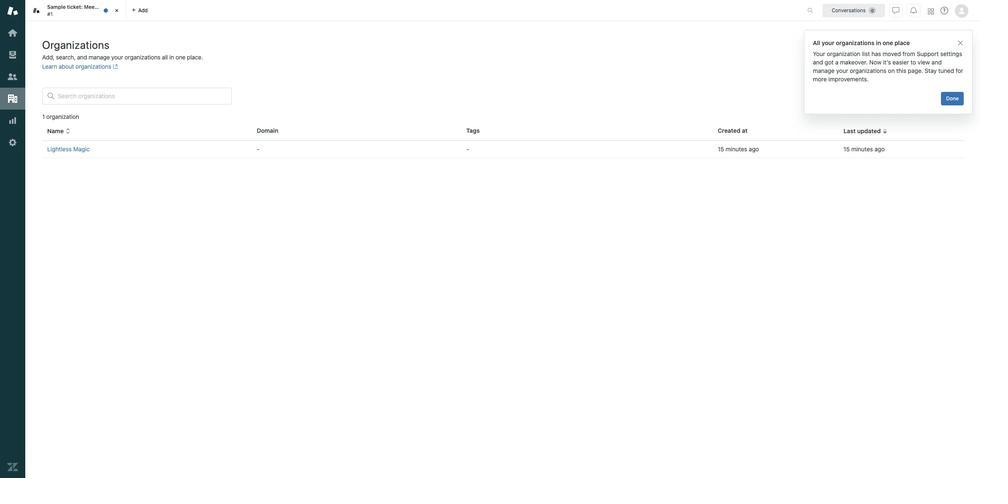 Task type: vqa. For each thing, say whether or not it's contained in the screenshot.
'Organization' within All your organizations in one place Your organization list has moved from Support settings and got a makeover. Now it's easier to view and manage your organizations on this page. Stay tuned for more improvements.
no



Task type: locate. For each thing, give the bounding box(es) containing it.
main element
[[0, 0, 25, 478]]

2 horizontal spatial organization
[[929, 44, 963, 51]]

zendesk image
[[7, 462, 18, 473]]

0 vertical spatial your
[[822, 39, 835, 46]]

and up stay
[[932, 59, 943, 66]]

1 horizontal spatial -
[[467, 146, 469, 153]]

0 horizontal spatial manage
[[89, 54, 110, 61]]

your down a
[[837, 67, 849, 74]]

your inside organizations add, search, and manage your organizations all in one place.
[[111, 54, 123, 61]]

1
[[42, 113, 45, 120]]

and
[[77, 54, 87, 61], [814, 59, 824, 66], [932, 59, 943, 66]]

1 organization
[[42, 113, 79, 120]]

0 horizontal spatial -
[[257, 146, 260, 153]]

tuned
[[939, 67, 955, 74]]

place
[[895, 39, 911, 46]]

magic
[[73, 146, 90, 153]]

reporting image
[[7, 115, 18, 126]]

-
[[257, 146, 260, 153], [467, 146, 469, 153]]

add organization button
[[910, 40, 969, 57]]

close image
[[958, 40, 965, 46]]

tab
[[25, 0, 127, 21]]

1 horizontal spatial 15
[[844, 146, 851, 153]]

got
[[825, 59, 834, 66]]

organization
[[929, 44, 963, 51], [828, 50, 861, 57], [46, 113, 79, 120]]

place.
[[187, 54, 203, 61]]

1 horizontal spatial manage
[[814, 67, 835, 74]]

settings
[[941, 50, 963, 57]]

your
[[822, 39, 835, 46], [111, 54, 123, 61], [837, 67, 849, 74]]

1 horizontal spatial in
[[877, 39, 882, 46]]

manage
[[89, 54, 110, 61], [814, 67, 835, 74]]

learn about organizations link
[[42, 63, 118, 70]]

0 vertical spatial manage
[[89, 54, 110, 61]]

in up "has"
[[877, 39, 882, 46]]

and up learn about organizations link
[[77, 54, 87, 61]]

organizations left all
[[125, 54, 161, 61]]

1 vertical spatial your
[[111, 54, 123, 61]]

zendesk support image
[[7, 5, 18, 16]]

1 horizontal spatial one
[[883, 39, 894, 46]]

0 horizontal spatial organization
[[46, 113, 79, 120]]

0 vertical spatial one
[[883, 39, 894, 46]]

one
[[883, 39, 894, 46], [176, 54, 186, 61]]

conversations button
[[823, 4, 886, 17]]

organizations
[[837, 39, 875, 46], [125, 54, 161, 61], [76, 63, 111, 70], [851, 67, 887, 74]]

last
[[844, 127, 856, 135]]

1 vertical spatial manage
[[814, 67, 835, 74]]

meet
[[84, 4, 97, 10]]

stay
[[926, 67, 938, 74]]

0 vertical spatial in
[[877, 39, 882, 46]]

from
[[903, 50, 916, 57]]

1 horizontal spatial your
[[822, 39, 835, 46]]

1 15 minutes ago from the left
[[718, 146, 760, 153]]

(opens in a new tab) image
[[111, 64, 118, 69]]

name button
[[47, 127, 70, 135]]

organizations right 'about'
[[76, 63, 111, 70]]

0 horizontal spatial and
[[77, 54, 87, 61]]

1 vertical spatial in
[[169, 54, 174, 61]]

0 horizontal spatial ago
[[749, 146, 760, 153]]

improvements.
[[829, 75, 869, 83]]

add,
[[42, 54, 54, 61]]

it's
[[884, 59, 892, 66]]

1 horizontal spatial organization
[[828, 50, 861, 57]]

one up moved
[[883, 39, 894, 46]]

0 horizontal spatial one
[[176, 54, 186, 61]]

last updated
[[844, 127, 882, 135]]

views image
[[7, 49, 18, 60]]

2 horizontal spatial your
[[837, 67, 849, 74]]

now
[[870, 59, 882, 66]]

your
[[814, 50, 826, 57]]

and inside organizations add, search, and manage your organizations all in one place.
[[77, 54, 87, 61]]

1 vertical spatial one
[[176, 54, 186, 61]]

15 minutes ago
[[718, 146, 760, 153], [844, 146, 885, 153]]

on
[[889, 67, 896, 74]]

organization inside button
[[929, 44, 963, 51]]

name
[[47, 127, 64, 135]]

your up (opens in a new tab) image
[[111, 54, 123, 61]]

manage inside organizations add, search, and manage your organizations all in one place.
[[89, 54, 110, 61]]

page.
[[909, 67, 924, 74]]

2 minutes from the left
[[852, 146, 874, 153]]

in
[[877, 39, 882, 46], [169, 54, 174, 61]]

manage up the more
[[814, 67, 835, 74]]

conversations
[[832, 7, 866, 13]]

zendesk products image
[[929, 8, 935, 14]]

one left 'place.' at the left top of page
[[176, 54, 186, 61]]

0 horizontal spatial in
[[169, 54, 174, 61]]

1 15 from the left
[[718, 146, 725, 153]]

in right all
[[169, 54, 174, 61]]

0 horizontal spatial your
[[111, 54, 123, 61]]

manage up learn about organizations link
[[89, 54, 110, 61]]

lightless
[[47, 146, 72, 153]]

1 horizontal spatial 15 minutes ago
[[844, 146, 885, 153]]

your right all
[[822, 39, 835, 46]]

to
[[911, 59, 917, 66]]

and down your
[[814, 59, 824, 66]]

close image
[[113, 6, 121, 15]]

0 horizontal spatial 15 minutes ago
[[718, 146, 760, 153]]

2 15 minutes ago from the left
[[844, 146, 885, 153]]

15
[[718, 146, 725, 153], [844, 146, 851, 153]]

1 horizontal spatial minutes
[[852, 146, 874, 153]]

ago
[[749, 146, 760, 153], [875, 146, 885, 153]]

minutes
[[726, 146, 748, 153], [852, 146, 874, 153]]

0 horizontal spatial minutes
[[726, 146, 748, 153]]

ticket:
[[67, 4, 83, 10]]

1 horizontal spatial ago
[[875, 146, 885, 153]]

0 horizontal spatial 15
[[718, 146, 725, 153]]

sample
[[47, 4, 66, 10]]

organizations up list
[[837, 39, 875, 46]]



Task type: describe. For each thing, give the bounding box(es) containing it.
#1
[[47, 11, 53, 17]]

more
[[814, 75, 828, 83]]

for
[[956, 67, 964, 74]]

all
[[162, 54, 168, 61]]

organization for 1 organization
[[46, 113, 79, 120]]

1 horizontal spatial and
[[814, 59, 824, 66]]

2 15 from the left
[[844, 146, 851, 153]]

learn about organizations
[[42, 63, 111, 70]]

sample ticket: meet the ticket #1
[[47, 4, 121, 17]]

last updated button
[[844, 127, 888, 135]]

lightless magic link
[[47, 146, 90, 153]]

learn
[[42, 63, 57, 70]]

moved
[[883, 50, 902, 57]]

organization for add organization
[[929, 44, 963, 51]]

updated
[[858, 127, 882, 135]]

2 horizontal spatial and
[[932, 59, 943, 66]]

organizations image
[[7, 93, 18, 104]]

easier
[[893, 59, 910, 66]]

all your organizations in one place dialog
[[805, 30, 973, 114]]

done
[[947, 95, 960, 102]]

done button
[[942, 92, 965, 105]]

add organization
[[916, 44, 963, 51]]

bulk
[[858, 44, 870, 51]]

the
[[98, 4, 106, 10]]

admin image
[[7, 137, 18, 148]]

list
[[863, 50, 871, 57]]

tab containing sample ticket: meet the ticket
[[25, 0, 127, 21]]

has
[[872, 50, 882, 57]]

organizations down now
[[851, 67, 887, 74]]

in inside organizations add, search, and manage your organizations all in one place.
[[169, 54, 174, 61]]

one inside all your organizations in one place your organization list has moved from support settings and got a makeover. now it's easier to view and manage your organizations on this page. stay tuned for more improvements.
[[883, 39, 894, 46]]

1 minutes from the left
[[726, 146, 748, 153]]

bulk import button
[[852, 40, 906, 57]]

Search organizations field
[[58, 92, 226, 100]]

in inside all your organizations in one place your organization list has moved from support settings and got a makeover. now it's easier to view and manage your organizations on this page. stay tuned for more improvements.
[[877, 39, 882, 46]]

lightless magic
[[47, 146, 90, 153]]

makeover.
[[841, 59, 869, 66]]

this
[[897, 67, 907, 74]]

ticket
[[107, 4, 121, 10]]

2 vertical spatial your
[[837, 67, 849, 74]]

import
[[872, 44, 889, 51]]

tabs tab list
[[25, 0, 799, 21]]

a
[[836, 59, 839, 66]]

all your organizations in one place your organization list has moved from support settings and got a makeover. now it's easier to view and manage your organizations on this page. stay tuned for more improvements.
[[814, 39, 964, 83]]

about
[[59, 63, 74, 70]]

organizations add, search, and manage your organizations all in one place.
[[42, 38, 203, 61]]

add
[[916, 44, 927, 51]]

search,
[[56, 54, 76, 61]]

organizations inside organizations add, search, and manage your organizations all in one place.
[[125, 54, 161, 61]]

bulk import
[[858, 44, 889, 51]]

customers image
[[7, 71, 18, 82]]

organizations
[[42, 38, 110, 51]]

1 - from the left
[[257, 146, 260, 153]]

view
[[918, 59, 931, 66]]

2 - from the left
[[467, 146, 469, 153]]

get started image
[[7, 27, 18, 38]]

2 ago from the left
[[875, 146, 885, 153]]

support
[[918, 50, 940, 57]]

get help image
[[941, 7, 949, 14]]

one inside organizations add, search, and manage your organizations all in one place.
[[176, 54, 186, 61]]

manage inside all your organizations in one place your organization list has moved from support settings and got a makeover. now it's easier to view and manage your organizations on this page. stay tuned for more improvements.
[[814, 67, 835, 74]]

all
[[814, 39, 821, 46]]

organization inside all your organizations in one place your organization list has moved from support settings and got a makeover. now it's easier to view and manage your organizations on this page. stay tuned for more improvements.
[[828, 50, 861, 57]]

1 ago from the left
[[749, 146, 760, 153]]



